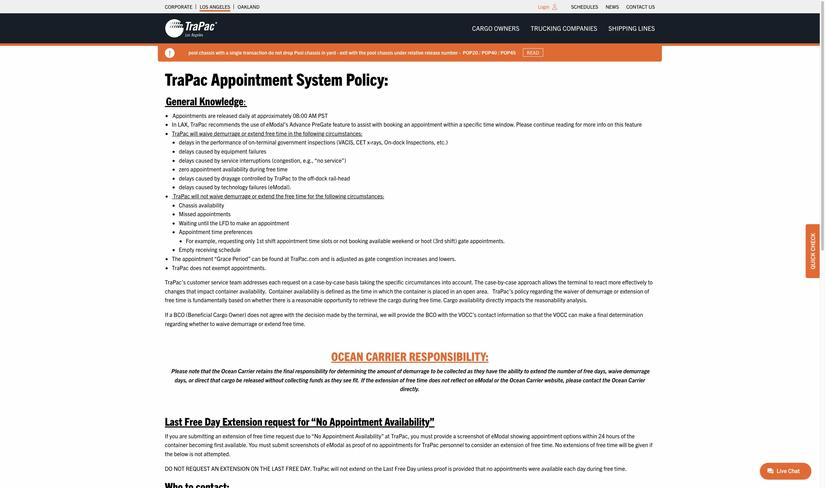 Task type: locate. For each thing, give the bounding box(es) containing it.
0 vertical spatial free
[[185, 415, 203, 429]]

time. down hours
[[615, 466, 627, 473]]

2 vertical spatial if
[[165, 433, 168, 440]]

appointments are released daily at approximately 08:00 am pst in lax, trapac recommends the use of emodal's advance pregate feature to assist with booking an appointment within a specific time window. please continue reading for more info on this feature trapac will waive demurrage or extend free time in the following circumstances: delays in the performance of on-terminal government inspections (vacis, cet x-rays, on-dock inspections, etc.) delays caused by equipment failures delays caused by service interruptions (congestion, e.g., "no service") zero appointment availability during free time delays caused by drayage controlled by trapac to the off-dock rail-head delays caused by technology failures (emodal). trapac will not waive demurrage or extend the free time for the following circumstances: chassis availability missed appointments waiting until the lfd to make an appointment appointment time preferences for example, requesting only 1st shift appointment time slots or not booking available weekend or hoot (3rd shift) gate appointments. empty receiving schedule the appointment "grace period" can be found at trapac.com and is adjusted as gate congestion increases and lowers. trapac does not exempt appointments.
[[172, 112, 643, 271]]

must right trapac, at the bottom left
[[421, 433, 433, 440]]

1 horizontal spatial days,
[[595, 368, 608, 375]]

and left lowers.
[[429, 255, 438, 262]]

companies
[[563, 24, 598, 32]]

extend inside if a bco (beneficial cargo owner) does not agree with the decision made by the terminal, we will provide the bco with the vocc's contact information so that the vocc can make a final determination regarding whether to waive demurrage or extend free time.
[[265, 321, 281, 328]]

"grace
[[214, 255, 231, 262]]

"no inside if you are submitting an extension of free time request due to "no appointment availability" at trapac, you must provide a screenshot of emodal showing appointment options within 24 hours of the container becoming first available. you must submit screenshots of emodal as proof of no appointments for trapac personnel to consider an extension of free time. no extensions of free time will be given if the below is not attempted.
[[312, 433, 322, 440]]

1 vertical spatial provide
[[434, 433, 452, 440]]

available up congestion
[[370, 238, 391, 245]]

until
[[198, 220, 209, 227]]

time. inside if a bco (beneficial cargo owner) does not agree with the decision made by the terminal, we will provide the bco with the vocc's contact information so that the vocc can make a final determination regarding whether to waive demurrage or extend free time.
[[293, 321, 306, 328]]

available inside appointments are released daily at approximately 08:00 am pst in lax, trapac recommends the use of emodal's advance pregate feature to assist with booking an appointment within a specific time window. please continue reading for more info on this feature trapac will waive demurrage or extend free time in the following circumstances: delays in the performance of on-terminal government inspections (vacis, cet x-rays, on-dock inspections, etc.) delays caused by equipment failures delays caused by service interruptions (congestion, e.g., "no service") zero appointment availability during free time delays caused by drayage controlled by trapac to the off-dock rail-head delays caused by technology failures (emodal). trapac will not waive demurrage or extend the free time for the following circumstances: chassis availability missed appointments waiting until the lfd to make an appointment appointment time preferences for example, requesting only 1st shift appointment time slots or not booking available weekend or hoot (3rd shift) gate appointments. empty receiving schedule the appointment "grace period" can be found at trapac.com and is adjusted as gate congestion increases and lowers. trapac does not exempt appointments.
[[370, 238, 391, 245]]

demurrage
[[214, 130, 240, 137], [225, 193, 251, 200], [587, 288, 613, 295], [231, 321, 257, 328], [403, 368, 430, 375], [624, 368, 650, 375]]

bco
[[174, 312, 185, 319], [426, 312, 437, 319]]

1 horizontal spatial contact
[[583, 377, 602, 384]]

/ left pop45
[[499, 49, 500, 56]]

0 vertical spatial they
[[475, 368, 485, 375]]

to left 'react'
[[589, 279, 594, 286]]

1 vertical spatial availability"
[[356, 433, 384, 440]]

within inside appointments are released daily at approximately 08:00 am pst in lax, trapac recommends the use of emodal's advance pregate feature to assist with booking an appointment within a specific time window. please continue reading for more info on this feature trapac will waive demurrage or extend free time in the following circumstances: delays in the performance of on-terminal government inspections (vacis, cet x-rays, on-dock inspections, etc.) delays caused by equipment failures delays caused by service interruptions (congestion, e.g., "no service") zero appointment availability during free time delays caused by drayage controlled by trapac to the off-dock rail-head delays caused by technology failures (emodal). trapac will not waive demurrage or extend the free time for the following circumstances: chassis availability missed appointments waiting until the lfd to make an appointment appointment time preferences for example, requesting only 1st shift appointment time slots or not booking available weekend or hoot (3rd shift) gate appointments. empty receiving schedule the appointment "grace period" can be found at trapac.com and is adjusted as gate congestion increases and lowers. trapac does not exempt appointments.
[[444, 121, 458, 128]]

please left note
[[171, 368, 188, 375]]

0 horizontal spatial within
[[444, 121, 458, 128]]

4 caused from the top
[[196, 184, 213, 191]]

0 horizontal spatial -
[[338, 49, 339, 56]]

the inside appointments are released daily at approximately 08:00 am pst in lax, trapac recommends the use of emodal's advance pregate feature to assist with booking an appointment within a specific time window. please continue reading for more info on this feature trapac will waive demurrage or extend free time in the following circumstances: delays in the performance of on-terminal government inspections (vacis, cet x-rays, on-dock inspections, etc.) delays caused by equipment failures delays caused by service interruptions (congestion, e.g., "no service") zero appointment availability during free time delays caused by drayage controlled by trapac to the off-dock rail-head delays caused by technology failures (emodal). trapac will not waive demurrage or extend the free time for the following circumstances: chassis availability missed appointments waiting until the lfd to make an appointment appointment time preferences for example, requesting only 1st shift appointment time slots or not booking available weekend or hoot (3rd shift) gate appointments. empty receiving schedule the appointment "grace period" can be found at trapac.com and is adjusted as gate congestion increases and lowers. trapac does not exempt appointments.
[[172, 255, 181, 262]]

days,
[[595, 368, 608, 375], [175, 377, 188, 384]]

be inside if you are submitting an extension of free time request due to "no appointment availability" at trapac, you must provide a screenshot of emodal showing appointment options within 24 hours of the container becoming first available. you must submit screenshots of emodal as proof of no appointments for trapac personnel to consider an extension of free time. no extensions of free time will be given if the below is not attempted.
[[629, 442, 635, 449]]

options
[[564, 433, 582, 440]]

at up use
[[252, 112, 256, 119]]

1 vertical spatial cargo
[[222, 377, 235, 384]]

0 vertical spatial menu bar
[[568, 2, 659, 12]]

personnel
[[441, 442, 464, 449]]

0 vertical spatial no
[[373, 442, 379, 449]]

emodal down have at the bottom of the page
[[475, 377, 493, 384]]

free up submitting
[[185, 415, 203, 429]]

each left day
[[565, 466, 576, 473]]

if inside if a bco (beneficial cargo owner) does not agree with the decision made by the terminal, we will provide the bco with the vocc's contact information so that the vocc can make a final determination regarding whether to waive demurrage or extend free time.
[[165, 312, 168, 319]]

cargo right direct
[[222, 377, 235, 384]]

not
[[275, 49, 282, 56], [201, 193, 208, 200], [340, 238, 348, 245], [203, 264, 211, 271], [261, 312, 268, 319], [442, 377, 450, 384], [195, 451, 203, 458], [340, 466, 348, 473]]

0 vertical spatial whether
[[252, 297, 272, 304]]

in inside banner
[[322, 49, 326, 56]]

a inside appointments are released daily at approximately 08:00 am pst in lax, trapac recommends the use of emodal's advance pregate feature to assist with booking an appointment within a specific time window. please continue reading for more info on this feature trapac will waive demurrage or extend free time in the following circumstances: delays in the performance of on-terminal government inspections (vacis, cet x-rays, on-dock inspections, etc.) delays caused by equipment failures delays caused by service interruptions (congestion, e.g., "no service") zero appointment availability during free time delays caused by drayage controlled by trapac to the off-dock rail-head delays caused by technology failures (emodal). trapac will not waive demurrage or extend the free time for the following circumstances: chassis availability missed appointments waiting until the lfd to make an appointment appointment time preferences for example, requesting only 1st shift appointment time slots or not booking available weekend or hoot (3rd shift) gate appointments. empty receiving schedule the appointment "grace period" can be found at trapac.com and is adjusted as gate congestion increases and lowers. trapac does not exempt appointments.
[[460, 121, 463, 128]]

1 vertical spatial please
[[171, 368, 188, 375]]

waive inside 'please note that the ocean carrier retains the final responsibility for determining the amount of demurrage to be collected as they have the ability to extend the number of free days, waive demurrage days, or direct that cargo be released without collecting funds as they see fit.  if the extension of free time does not reflect on emodal or the ocean carrier website, please contact the ocean carrier directly.'
[[609, 368, 623, 375]]

an up preferences on the top of page
[[251, 220, 257, 227]]

1 horizontal spatial case
[[506, 279, 517, 286]]

time. inside trapac's customer service team addresses each request on a case-by-case basis taking the specific circumstances into account. the case-by-case approach allows the terminal to react more effectively to changes that impact container availability.  container availability is defined as the time in which the container is placed in an open area.   trapac's policy regarding the waiver of demurrage or extension of free time is fundamentally based on whether there is a reasonable opportunity to retrieve the cargo during free time. cargo availability directly impacts the reasonability analysis.
[[431, 297, 443, 304]]

an up 'first'
[[216, 433, 222, 440]]

be
[[262, 255, 268, 262], [437, 368, 443, 375], [236, 377, 242, 384], [629, 442, 635, 449]]

(congestion,
[[272, 157, 302, 164]]

1 vertical spatial no
[[487, 466, 493, 473]]

day up submitting
[[205, 415, 220, 429]]

cargo down placed
[[444, 297, 458, 304]]

in left yard
[[322, 49, 326, 56]]

to right due
[[306, 433, 311, 440]]

not inside if you are submitting an extension of free time request due to "no appointment availability" at trapac, you must provide a screenshot of emodal showing appointment options within 24 hours of the container becoming first available. you must submit screenshots of emodal as proof of no appointments for trapac personnel to consider an extension of free time. no extensions of free time will be given if the below is not attempted.
[[195, 451, 203, 458]]

appointments left were
[[494, 466, 528, 473]]

extension inside 'please note that the ocean carrier retains the final responsibility for determining the amount of demurrage to be collected as they have the ability to extend the number of free days, waive demurrage days, or direct that cargo be released without collecting funds as they see fit.  if the extension of free time does not reflect on emodal or the ocean carrier website, please contact the ocean carrier directly.'
[[376, 377, 399, 384]]

1 horizontal spatial during
[[403, 297, 419, 304]]

on
[[608, 121, 614, 128], [302, 279, 308, 286], [245, 297, 251, 304], [468, 377, 474, 384], [367, 466, 373, 473]]

a inside if you are submitting an extension of free time request due to "no appointment availability" at trapac, you must provide a screenshot of emodal showing appointment options within 24 hours of the container becoming first available. you must submit screenshots of emodal as proof of no appointments for trapac personnel to consider an extension of free time. no extensions of free time will be given if the below is not attempted.
[[454, 433, 457, 440]]

number right 'release'
[[442, 49, 458, 56]]

container down circumstances
[[404, 288, 427, 295]]

appointments up "lfd"
[[198, 211, 231, 218]]

1 vertical spatial released
[[244, 377, 264, 384]]

1 vertical spatial cargo
[[444, 297, 458, 304]]

provide inside if you are submitting an extension of free time request due to "no appointment availability" at trapac, you must provide a screenshot of emodal showing appointment options within 24 hours of the container becoming first available. you must submit screenshots of emodal as proof of no appointments for trapac personnel to consider an extension of free time. no extensions of free time will be given if the below is not attempted.
[[434, 433, 452, 440]]

case-
[[313, 279, 326, 286], [485, 279, 498, 286]]

0 vertical spatial request
[[282, 279, 300, 286]]

0 horizontal spatial proof
[[353, 442, 365, 449]]

exempt
[[212, 264, 230, 271]]

2 horizontal spatial at
[[385, 433, 390, 440]]

0 horizontal spatial chassis
[[199, 49, 215, 56]]

contact inside if a bco (beneficial cargo owner) does not agree with the decision made by the terminal, we will provide the bco with the vocc's contact information so that the vocc can make a final determination regarding whether to waive demurrage or extend free time.
[[478, 312, 497, 319]]

failures down controlled
[[249, 184, 267, 191]]

2 and from the left
[[429, 255, 438, 262]]

1 horizontal spatial can
[[569, 312, 578, 319]]

does inside appointments are released daily at approximately 08:00 am pst in lax, trapac recommends the use of emodal's advance pregate feature to assist with booking an appointment within a specific time window. please continue reading for more info on this feature trapac will waive demurrage or extend free time in the following circumstances: delays in the performance of on-terminal government inspections (vacis, cet x-rays, on-dock inspections, etc.) delays caused by equipment failures delays caused by service interruptions (congestion, e.g., "no service") zero appointment availability during free time delays caused by drayage controlled by trapac to the off-dock rail-head delays caused by technology failures (emodal). trapac will not waive demurrage or extend the free time for the following circumstances: chassis availability missed appointments waiting until the lfd to make an appointment appointment time preferences for example, requesting only 1st shift appointment time slots or not booking available weekend or hoot (3rd shift) gate appointments. empty receiving schedule the appointment "grace period" can be found at trapac.com and is adjusted as gate congestion increases and lowers. trapac does not exempt appointments.
[[190, 264, 202, 271]]

2 case- from the left
[[485, 279, 498, 286]]

released inside 'please note that the ocean carrier retains the final responsibility for determining the amount of demurrage to be collected as they have the ability to extend the number of free days, waive demurrage days, or direct that cargo be released without collecting funds as they see fit.  if the extension of free time does not reflect on emodal or the ocean carrier website, please contact the ocean carrier directly.'
[[244, 377, 264, 384]]

menu bar containing cargo owners
[[467, 21, 661, 35]]

1 horizontal spatial must
[[421, 433, 433, 440]]

be inside appointments are released daily at approximately 08:00 am pst in lax, trapac recommends the use of emodal's advance pregate feature to assist with booking an appointment within a specific time window. please continue reading for more info on this feature trapac will waive demurrage or extend free time in the following circumstances: delays in the performance of on-terminal government inspections (vacis, cet x-rays, on-dock inspections, etc.) delays caused by equipment failures delays caused by service interruptions (congestion, e.g., "no service") zero appointment availability during free time delays caused by drayage controlled by trapac to the off-dock rail-head delays caused by technology failures (emodal). trapac will not waive demurrage or extend the free time for the following circumstances: chassis availability missed appointments waiting until the lfd to make an appointment appointment time preferences for example, requesting only 1st shift appointment time slots or not booking available weekend or hoot (3rd shift) gate appointments. empty receiving schedule the appointment "grace period" can be found at trapac.com and is adjusted as gate congestion increases and lowers. trapac does not exempt appointments.
[[262, 255, 268, 262]]

1 vertical spatial emodal
[[492, 433, 510, 440]]

1 vertical spatial during
[[403, 297, 419, 304]]

cargo left owners
[[473, 24, 493, 32]]

1 vertical spatial service
[[211, 279, 228, 286]]

open
[[464, 288, 476, 295]]

at left trapac, at the bottom left
[[385, 433, 390, 440]]

number inside 'please note that the ocean carrier retains the final responsibility for determining the amount of demurrage to be collected as they have the ability to extend the number of free days, waive demurrage days, or direct that cargo be released without collecting funds as they see fit.  if the extension of free time does not reflect on emodal or the ocean carrier website, please contact the ocean carrier directly.'
[[558, 368, 577, 375]]

appointment down receiving
[[182, 255, 213, 262]]

0 horizontal spatial available
[[370, 238, 391, 245]]

schedule
[[219, 247, 241, 254]]

0 horizontal spatial availability"
[[356, 433, 384, 440]]

menu bar
[[568, 2, 659, 12], [467, 21, 661, 35]]

container
[[216, 288, 238, 295], [404, 288, 427, 295], [165, 442, 188, 449]]

1 horizontal spatial trapac's
[[493, 288, 514, 295]]

within left 24
[[583, 433, 598, 440]]

please
[[517, 121, 533, 128], [171, 368, 188, 375]]

(beneficial
[[186, 312, 212, 319]]

each inside trapac's customer service team addresses each request on a case-by-case basis taking the specific circumstances into account. the case-by-case approach allows the terminal to react more effectively to changes that impact container availability.  container availability is defined as the time in which the container is placed in an open area.   trapac's policy regarding the waiver of demurrage or extension of free time is fundamentally based on whether there is a reasonable opportunity to retrieve the cargo during free time. cargo availability directly impacts the reasonability analysis.
[[269, 279, 281, 286]]

trucking companies
[[531, 24, 598, 32]]

1 horizontal spatial the
[[475, 279, 484, 286]]

banner
[[0, 13, 826, 62]]

during right day
[[587, 466, 603, 473]]

regarding inside trapac's customer service team addresses each request on a case-by-case basis taking the specific circumstances into account. the case-by-case approach allows the terminal to react more effectively to changes that impact container availability.  container availability is defined as the time in which the container is placed in an open area.   trapac's policy regarding the waiver of demurrage or extension of free time is fundamentally based on whether there is a reasonable opportunity to retrieve the cargo during free time. cargo availability directly impacts the reasonability analysis.
[[531, 288, 554, 295]]

shipping lines link
[[604, 21, 661, 35]]

does inside if a bco (beneficial cargo owner) does not agree with the decision made by the terminal, we will provide the bco with the vocc's contact information so that the vocc can make a final determination regarding whether to waive demurrage or extend free time.
[[248, 312, 259, 319]]

emodal left 'showing'
[[492, 433, 510, 440]]

1 you from the left
[[170, 433, 178, 440]]

0 vertical spatial appointments.
[[470, 238, 505, 245]]

by- up defined
[[326, 279, 334, 286]]

are left submitting
[[180, 433, 187, 440]]

with left single
[[216, 49, 225, 56]]

determining
[[337, 368, 367, 375]]

are up recommends
[[208, 112, 216, 119]]

0 horizontal spatial following
[[303, 130, 325, 137]]

collecting
[[285, 377, 309, 384]]

1 vertical spatial following
[[325, 193, 346, 200]]

emodal inside 'please note that the ocean carrier retains the final responsibility for determining the amount of demurrage to be collected as they have the ability to extend the number of free days, waive demurrage days, or direct that cargo be released without collecting funds as they see fit.  if the extension of free time does not reflect on emodal or the ocean carrier website, please contact the ocean carrier directly.'
[[475, 377, 493, 384]]

that right so
[[534, 312, 543, 319]]

1 chassis from the left
[[199, 49, 215, 56]]

x-
[[368, 139, 372, 146]]

to down (beneficial
[[210, 321, 215, 328]]

contact down directly
[[478, 312, 497, 319]]

there
[[273, 297, 286, 304]]

do
[[269, 49, 274, 56]]

extension down effectively on the right of the page
[[621, 288, 644, 295]]

can right the vocc at the right bottom of page
[[569, 312, 578, 319]]

0 vertical spatial days,
[[595, 368, 608, 375]]

dock right rays,
[[393, 139, 405, 146]]

drop
[[284, 49, 293, 56]]

can inside if a bco (beneficial cargo owner) does not agree with the decision made by the terminal, we will provide the bco with the vocc's contact information so that the vocc can make a final determination regarding whether to waive demurrage or extend free time.
[[569, 312, 578, 319]]

1 horizontal spatial proof
[[435, 466, 447, 473]]

terminal inside trapac's customer service team addresses each request on a case-by-case basis taking the specific circumstances into account. the case-by-case approach allows the terminal to react more effectively to changes that impact container availability.  container availability is defined as the time in which the container is placed in an open area.   trapac's policy regarding the waiver of demurrage or extension of free time is fundamentally based on whether there is a reasonable opportunity to retrieve the cargo during free time. cargo availability directly impacts the reasonability analysis.
[[568, 279, 588, 286]]

0 horizontal spatial final
[[284, 368, 294, 375]]

for up due
[[298, 415, 310, 429]]

0 horizontal spatial at
[[252, 112, 256, 119]]

request
[[186, 466, 210, 473]]

1 vertical spatial they
[[332, 377, 342, 384]]

owners
[[495, 24, 520, 32]]

appointment up trapac.com
[[277, 238, 308, 245]]

1 and from the left
[[321, 255, 330, 262]]

to right effectively on the right of the page
[[649, 279, 653, 286]]

cet
[[356, 139, 366, 146]]

following up inspections in the left of the page
[[303, 130, 325, 137]]

does up customer
[[190, 264, 202, 271]]

screenshot
[[458, 433, 484, 440]]

into
[[442, 279, 451, 286]]

trapac
[[165, 68, 208, 89], [191, 121, 207, 128], [172, 130, 189, 137], [274, 175, 291, 182], [173, 193, 190, 200], [172, 264, 189, 271], [422, 442, 439, 449], [313, 466, 330, 473]]

can right period"
[[252, 255, 261, 262]]

daily
[[239, 112, 250, 119]]

window.
[[496, 121, 515, 128]]

within inside if you are submitting an extension of free time request due to "no appointment availability" at trapac, you must provide a screenshot of emodal showing appointment options within 24 hours of the container becoming first available. you must submit screenshots of emodal as proof of no appointments for trapac personnel to consider an extension of free time. no extensions of free time will be given if the below is not attempted.
[[583, 433, 598, 440]]

case- up directly
[[485, 279, 498, 286]]

or inside if a bco (beneficial cargo owner) does not agree with the decision made by the terminal, we will provide the bco with the vocc's contact information so that the vocc can make a final determination regarding whether to waive demurrage or extend free time.
[[259, 321, 264, 328]]

in
[[322, 49, 326, 56], [288, 130, 293, 137], [196, 139, 200, 146], [373, 288, 378, 295], [451, 288, 455, 295]]

0 horizontal spatial during
[[250, 166, 265, 173]]

lines
[[639, 24, 656, 32]]

attempted.
[[204, 451, 231, 458]]

an inside trapac's customer service team addresses each request on a case-by-case basis taking the specific circumstances into account. the case-by-case approach allows the terminal to react more effectively to changes that impact container availability.  container availability is defined as the time in which the container is placed in an open area.   trapac's policy regarding the waiver of demurrage or extension of free time is fundamentally based on whether there is a reasonable opportunity to retrieve the cargo during free time. cargo availability directly impacts the reasonability analysis.
[[456, 288, 462, 295]]

0 vertical spatial following
[[303, 130, 325, 137]]

1 horizontal spatial by-
[[498, 279, 506, 286]]

shipping
[[609, 24, 637, 32]]

check
[[810, 233, 817, 251]]

the
[[260, 466, 271, 473]]

will inside if a bco (beneficial cargo owner) does not agree with the decision made by the terminal, we will provide the bco with the vocc's contact information so that the vocc can make a final determination regarding whether to waive demurrage or extend free time.
[[388, 312, 396, 319]]

08:00
[[293, 112, 308, 119]]

reflect
[[451, 377, 467, 384]]

0 horizontal spatial contact
[[478, 312, 497, 319]]

2 chassis from the left
[[305, 49, 321, 56]]

1 horizontal spatial free
[[395, 466, 406, 473]]

with inside appointments are released daily at approximately 08:00 am pst in lax, trapac recommends the use of emodal's advance pregate feature to assist with booking an appointment within a specific time window. please continue reading for more info on this feature trapac will waive demurrage or extend free time in the following circumstances: delays in the performance of on-terminal government inspections (vacis, cet x-rays, on-dock inspections, etc.) delays caused by equipment failures delays caused by service interruptions (congestion, e.g., "no service") zero appointment availability during free time delays caused by drayage controlled by trapac to the off-dock rail-head delays caused by technology failures (emodal). trapac will not waive demurrage or extend the free time for the following circumstances: chassis availability missed appointments waiting until the lfd to make an appointment appointment time preferences for example, requesting only 1st shift appointment time slots or not booking available weekend or hoot (3rd shift) gate appointments. empty receiving schedule the appointment "grace period" can be found at trapac.com and is adjusted as gate congestion increases and lowers. trapac does not exempt appointments.
[[373, 121, 383, 128]]

0 horizontal spatial pool
[[189, 49, 198, 56]]

0 vertical spatial available
[[370, 238, 391, 245]]

1 horizontal spatial availability"
[[385, 415, 435, 429]]

0 horizontal spatial released
[[217, 112, 238, 119]]

3 chassis from the left
[[378, 49, 394, 56]]

- left pop20
[[460, 49, 461, 56]]

container inside if you are submitting an extension of free time request due to "no appointment availability" at trapac, you must provide a screenshot of emodal showing appointment options within 24 hours of the container becoming first available. you must submit screenshots of emodal as proof of no appointments for trapac personnel to consider an extension of free time. no extensions of free time will be given if the below is not attempted.
[[165, 442, 188, 449]]

0 vertical spatial are
[[208, 112, 216, 119]]

make down analysis.
[[579, 312, 593, 319]]

released down retains
[[244, 377, 264, 384]]

appointment up shift
[[258, 220, 289, 227]]

ocean
[[332, 349, 364, 364], [221, 368, 237, 375], [510, 377, 526, 384], [612, 377, 628, 384]]

1 horizontal spatial container
[[216, 288, 238, 295]]

is left adjusted
[[331, 255, 335, 262]]

gate left congestion
[[365, 255, 376, 262]]

weekend
[[392, 238, 414, 245]]

is inside if you are submitting an extension of free time request due to "no appointment availability" at trapac, you must provide a screenshot of emodal showing appointment options within 24 hours of the container becoming first available. you must submit screenshots of emodal as proof of no appointments for trapac personnel to consider an extension of free time. no extensions of free time will be given if the below is not attempted.
[[190, 451, 193, 458]]

2 vertical spatial at
[[385, 433, 390, 440]]

circumstances: down head
[[348, 193, 385, 200]]

is up (beneficial
[[188, 297, 192, 304]]

if for demurrage
[[165, 312, 168, 319]]

0 horizontal spatial make
[[237, 220, 250, 227]]

1 horizontal spatial no
[[487, 466, 493, 473]]

you
[[249, 442, 258, 449]]

trapac up (emodal).
[[274, 175, 291, 182]]

if up do
[[165, 433, 168, 440]]

1 vertical spatial free
[[395, 466, 406, 473]]

an down the account.
[[456, 288, 462, 295]]

that inside if a bco (beneficial cargo owner) does not agree with the decision made by the terminal, we will provide the bco with the vocc's contact information so that the vocc can make a final determination regarding whether to waive demurrage or extend free time.
[[534, 312, 543, 319]]

does inside 'please note that the ocean carrier retains the final responsibility for determining the amount of demurrage to be collected as they have the ability to extend the number of free days, waive demurrage days, or direct that cargo be released without collecting funds as they see fit.  if the extension of free time does not reflect on emodal or the ocean carrier website, please contact the ocean carrier directly.'
[[429, 377, 441, 384]]

case- up defined
[[313, 279, 326, 286]]

light image
[[553, 4, 558, 10]]

which
[[379, 288, 393, 295]]

0 vertical spatial please
[[517, 121, 533, 128]]

0 horizontal spatial no
[[373, 442, 379, 449]]

as inside appointments are released daily at approximately 08:00 am pst in lax, trapac recommends the use of emodal's advance pregate feature to assist with booking an appointment within a specific time window. please continue reading for more info on this feature trapac will waive demurrage or extend free time in the following circumstances: delays in the performance of on-terminal government inspections (vacis, cet x-rays, on-dock inspections, etc.) delays caused by equipment failures delays caused by service interruptions (congestion, e.g., "no service") zero appointment availability during free time delays caused by drayage controlled by trapac to the off-dock rail-head delays caused by technology failures (emodal). trapac will not waive demurrage or extend the free time for the following circumstances: chassis availability missed appointments waiting until the lfd to make an appointment appointment time preferences for example, requesting only 1st shift appointment time slots or not booking available weekend or hoot (3rd shift) gate appointments. empty receiving schedule the appointment "grace period" can be found at trapac.com and is adjusted as gate congestion increases and lowers. trapac does not exempt appointments.
[[359, 255, 364, 262]]

1 vertical spatial if
[[361, 377, 365, 384]]

please note that the ocean carrier retains the final responsibility for determining the amount of demurrage to be collected as they have the ability to extend the number of free days, waive demurrage days, or direct that cargo be released without collecting funds as they see fit.  if the extension of free time does not reflect on emodal or the ocean carrier website, please contact the ocean carrier directly.
[[171, 368, 650, 393]]

1 horizontal spatial dock
[[393, 139, 405, 146]]

carrier
[[366, 349, 407, 364], [238, 368, 255, 375], [527, 377, 544, 384], [629, 377, 646, 384]]

0 vertical spatial appointments
[[198, 211, 231, 218]]

by inside if a bco (beneficial cargo owner) does not agree with the decision made by the terminal, we will provide the bco with the vocc's contact information so that the vocc can make a final determination regarding whether to waive demurrage or extend free time.
[[341, 312, 347, 319]]

dock
[[393, 139, 405, 146], [316, 175, 328, 182]]

0 vertical spatial proof
[[353, 442, 365, 449]]

appointment
[[211, 68, 293, 89], [179, 229, 211, 236], [330, 415, 383, 429], [323, 433, 354, 440]]

free
[[286, 466, 299, 473]]

1 horizontal spatial terminal
[[568, 279, 588, 286]]

1 horizontal spatial case-
[[485, 279, 498, 286]]

contact us
[[627, 4, 656, 10]]

2 caused from the top
[[196, 157, 213, 164]]

on inside appointments are released daily at approximately 08:00 am pst in lax, trapac recommends the use of emodal's advance pregate feature to assist with booking an appointment within a specific time window. please continue reading for more info on this feature trapac will waive demurrage or extend free time in the following circumstances: delays in the performance of on-terminal government inspections (vacis, cet x-rays, on-dock inspections, etc.) delays caused by equipment failures delays caused by service interruptions (congestion, e.g., "no service") zero appointment availability during free time delays caused by drayage controlled by trapac to the off-dock rail-head delays caused by technology failures (emodal). trapac will not waive demurrage or extend the free time for the following circumstances: chassis availability missed appointments waiting until the lfd to make an appointment appointment time preferences for example, requesting only 1st shift appointment time slots or not booking available weekend or hoot (3rd shift) gate appointments. empty receiving schedule the appointment "grace period" can be found at trapac.com and is adjusted as gate congestion increases and lowers. trapac does not exempt appointments.
[[608, 121, 614, 128]]

0 horizontal spatial does
[[190, 264, 202, 271]]

case up defined
[[334, 279, 345, 286]]

1 - from the left
[[338, 49, 339, 56]]

quick
[[810, 253, 817, 270]]

website,
[[545, 377, 565, 384]]

congestion
[[377, 255, 404, 262]]

exit
[[340, 49, 348, 56]]

empty
[[179, 247, 194, 254]]

if inside if you are submitting an extension of free time request due to "no appointment availability" at trapac, you must provide a screenshot of emodal showing appointment options within 24 hours of the container becoming first available. you must submit screenshots of emodal as proof of no appointments for trapac personnel to consider an extension of free time. no extensions of free time will be given if the below is not attempted.
[[165, 433, 168, 440]]

no up do not request an extension on the last free day. trapac will not extend on the last free day unless proof is provided that no appointments were available each day during free time.
[[373, 442, 379, 449]]

1 vertical spatial proof
[[435, 466, 447, 473]]

0 vertical spatial can
[[252, 255, 261, 262]]

regarding down (beneficial
[[165, 321, 188, 328]]

that
[[187, 288, 196, 295], [534, 312, 543, 319], [201, 368, 211, 375], [210, 377, 220, 384], [476, 466, 486, 473]]

account.
[[453, 279, 474, 286]]

extension down amount
[[376, 377, 399, 384]]

whether inside if a bco (beneficial cargo owner) does not agree with the decision made by the terminal, we will provide the bco with the vocc's contact information so that the vocc can make a final determination regarding whether to waive demurrage or extend free time.
[[189, 321, 209, 328]]

will up chassis
[[191, 193, 199, 200]]

terminal up waiver
[[568, 279, 588, 286]]

1 horizontal spatial more
[[609, 279, 622, 286]]

does
[[190, 264, 202, 271], [248, 312, 259, 319], [429, 377, 441, 384]]

1 horizontal spatial feature
[[625, 121, 643, 128]]

by
[[214, 148, 220, 155], [214, 157, 220, 164], [214, 175, 220, 182], [267, 175, 273, 182], [214, 184, 220, 191], [341, 312, 347, 319]]

1 vertical spatial number
[[558, 368, 577, 375]]

0 horizontal spatial days,
[[175, 377, 188, 384]]

make inside if a bco (beneficial cargo owner) does not agree with the decision made by the terminal, we will provide the bco with the vocc's contact information so that the vocc can make a final determination regarding whether to waive demurrage or extend free time.
[[579, 312, 593, 319]]

contact right the please
[[583, 377, 602, 384]]

waiting
[[179, 220, 197, 227]]

no
[[373, 442, 379, 449], [487, 466, 493, 473]]

0 horizontal spatial appointments
[[198, 211, 231, 218]]

1 horizontal spatial -
[[460, 49, 461, 56]]

solid image
[[165, 48, 175, 58]]

1 horizontal spatial pool
[[368, 49, 377, 56]]

a
[[226, 49, 229, 56], [460, 121, 463, 128], [309, 279, 312, 286], [292, 297, 295, 304], [170, 312, 173, 319], [594, 312, 597, 319], [454, 433, 457, 440]]

trapac appointment system policy: main content
[[158, 67, 663, 489]]

pool up policy: on the left top of the page
[[368, 49, 377, 56]]

time. inside if you are submitting an extension of free time request due to "no appointment availability" at trapac, you must provide a screenshot of emodal showing appointment options within 24 hours of the container becoming first available. you must submit screenshots of emodal as proof of no appointments for trapac personnel to consider an extension of free time. no extensions of free time will be given if the below is not attempted.
[[542, 442, 554, 449]]

1 horizontal spatial does
[[248, 312, 259, 319]]

3 caused from the top
[[196, 175, 213, 182]]

1 vertical spatial specific
[[385, 279, 404, 286]]

3 delays from the top
[[179, 157, 194, 164]]

1 horizontal spatial bco
[[426, 312, 437, 319]]

pool
[[189, 49, 198, 56], [368, 49, 377, 56]]

1 feature from the left
[[333, 121, 350, 128]]

1st
[[257, 238, 264, 245]]

is right below
[[190, 451, 193, 458]]

if you are submitting an extension of free time request due to "no appointment availability" at trapac, you must provide a screenshot of emodal showing appointment options within 24 hours of the container becoming first available. you must submit screenshots of emodal as proof of no appointments for trapac personnel to consider an extension of free time. no extensions of free time will be given if the below is not attempted.
[[165, 433, 653, 458]]

1 vertical spatial each
[[565, 466, 576, 473]]

delays
[[179, 139, 194, 146], [179, 148, 194, 155], [179, 157, 194, 164], [179, 175, 194, 182], [179, 184, 194, 191]]

1 delays from the top
[[179, 139, 194, 146]]

0 vertical spatial final
[[598, 312, 608, 319]]

below
[[174, 451, 188, 458]]

booking up on-
[[384, 121, 403, 128]]

1 vertical spatial contact
[[583, 377, 602, 384]]

appointments inside if you are submitting an extension of free time request due to "no appointment availability" at trapac, you must provide a screenshot of emodal showing appointment options within 24 hours of the container becoming first available. you must submit screenshots of emodal as proof of no appointments for trapac personnel to consider an extension of free time. no extensions of free time will be given if the below is not attempted.
[[380, 442, 413, 449]]

terminal down the emodal's
[[257, 139, 277, 146]]

appointments inside appointments are released daily at approximately 08:00 am pst in lax, trapac recommends the use of emodal's advance pregate feature to assist with booking an appointment within a specific time window. please continue reading for more info on this feature trapac will waive demurrage or extend free time in the following circumstances: delays in the performance of on-terminal government inspections (vacis, cet x-rays, on-dock inspections, etc.) delays caused by equipment failures delays caused by service interruptions (congestion, e.g., "no service") zero appointment availability during free time delays caused by drayage controlled by trapac to the off-dock rail-head delays caused by technology failures (emodal). trapac will not waive demurrage or extend the free time for the following circumstances: chassis availability missed appointments waiting until the lfd to make an appointment appointment time preferences for example, requesting only 1st shift appointment time slots or not booking available weekend or hoot (3rd shift) gate appointments. empty receiving schedule the appointment "grace period" can be found at trapac.com and is adjusted as gate congestion increases and lowers. trapac does not exempt appointments.
[[198, 211, 231, 218]]

provide up personnel
[[434, 433, 452, 440]]

following down rail-
[[325, 193, 346, 200]]

0 vertical spatial during
[[250, 166, 265, 173]]

continue
[[534, 121, 555, 128]]

not inside if a bco (beneficial cargo owner) does not agree with the decision made by the terminal, we will provide the bco with the vocc's contact information so that the vocc can make a final determination regarding whether to waive demurrage or extend free time.
[[261, 312, 268, 319]]

must right you
[[259, 442, 271, 449]]

time. down placed
[[431, 297, 443, 304]]

1 horizontal spatial released
[[244, 377, 264, 384]]

0 vertical spatial each
[[269, 279, 281, 286]]

is inside appointments are released daily at approximately 08:00 am pst in lax, trapac recommends the use of emodal's advance pregate feature to assist with booking an appointment within a specific time window. please continue reading for more info on this feature trapac will waive demurrage or extend free time in the following circumstances: delays in the performance of on-terminal government inspections (vacis, cet x-rays, on-dock inspections, etc.) delays caused by equipment failures delays caused by service interruptions (congestion, e.g., "no service") zero appointment availability during free time delays caused by drayage controlled by trapac to the off-dock rail-head delays caused by technology failures (emodal). trapac will not waive demurrage or extend the free time for the following circumstances: chassis availability missed appointments waiting until the lfd to make an appointment appointment time preferences for example, requesting only 1st shift appointment time slots or not booking available weekend or hoot (3rd shift) gate appointments. empty receiving schedule the appointment "grace period" can be found at trapac.com and is adjusted as gate congestion increases and lowers. trapac does not exempt appointments.
[[331, 255, 335, 262]]

2 horizontal spatial chassis
[[378, 49, 394, 56]]

chassis down los angeles image
[[199, 49, 215, 56]]

does left reflect
[[429, 377, 441, 384]]

you up below
[[170, 433, 178, 440]]

waive inside if a bco (beneficial cargo owner) does not agree with the decision made by the terminal, we will provide the bco with the vocc's contact information so that the vocc can make a final determination regarding whether to waive demurrage or extend free time.
[[216, 321, 230, 328]]

emodal right 'screenshots'
[[327, 442, 345, 449]]

approximately
[[258, 112, 292, 119]]

2 horizontal spatial does
[[429, 377, 441, 384]]

0 vertical spatial make
[[237, 220, 250, 227]]

during inside appointments are released daily at approximately 08:00 am pst in lax, trapac recommends the use of emodal's advance pregate feature to assist with booking an appointment within a specific time window. please continue reading for more info on this feature trapac will waive demurrage or extend free time in the following circumstances: delays in the performance of on-terminal government inspections (vacis, cet x-rays, on-dock inspections, etc.) delays caused by equipment failures delays caused by service interruptions (congestion, e.g., "no service") zero appointment availability during free time delays caused by drayage controlled by trapac to the off-dock rail-head delays caused by technology failures (emodal). trapac will not waive demurrage or extend the free time for the following circumstances: chassis availability missed appointments waiting until the lfd to make an appointment appointment time preferences for example, requesting only 1st shift appointment time slots or not booking available weekend or hoot (3rd shift) gate appointments. empty receiving schedule the appointment "grace period" can be found at trapac.com and is adjusted as gate congestion increases and lowers. trapac does not exempt appointments.
[[250, 166, 265, 173]]

no inside if you are submitting an extension of free time request due to "no appointment availability" at trapac, you must provide a screenshot of emodal showing appointment options within 24 hours of the container becoming first available. you must submit screenshots of emodal as proof of no appointments for trapac personnel to consider an extension of free time. no extensions of free time will be given if the below is not attempted.
[[373, 442, 379, 449]]

is
[[331, 255, 335, 262], [321, 288, 325, 295], [428, 288, 432, 295], [188, 297, 192, 304], [287, 297, 291, 304], [190, 451, 193, 458], [448, 466, 452, 473]]

equipment
[[221, 148, 248, 155]]

without
[[265, 377, 284, 384]]

during down interruptions
[[250, 166, 265, 173]]

to
[[352, 121, 356, 128], [293, 175, 297, 182], [231, 220, 235, 227], [589, 279, 594, 286], [649, 279, 653, 286], [353, 297, 358, 304], [210, 321, 215, 328], [431, 368, 436, 375], [525, 368, 530, 375], [306, 433, 311, 440], [466, 442, 470, 449]]

container
[[269, 288, 293, 295]]

make inside appointments are released daily at approximately 08:00 am pst in lax, trapac recommends the use of emodal's advance pregate feature to assist with booking an appointment within a specific time window. please continue reading for more info on this feature trapac will waive demurrage or extend free time in the following circumstances: delays in the performance of on-terminal government inspections (vacis, cet x-rays, on-dock inspections, etc.) delays caused by equipment failures delays caused by service interruptions (congestion, e.g., "no service") zero appointment availability during free time delays caused by drayage controlled by trapac to the off-dock rail-head delays caused by technology failures (emodal). trapac will not waive demurrage or extend the free time for the following circumstances: chassis availability missed appointments waiting until the lfd to make an appointment appointment time preferences for example, requesting only 1st shift appointment time slots or not booking available weekend or hoot (3rd shift) gate appointments. empty receiving schedule the appointment "grace period" can be found at trapac.com and is adjusted as gate congestion increases and lowers. trapac does not exempt appointments.
[[237, 220, 250, 227]]

whether left there
[[252, 297, 272, 304]]

2 horizontal spatial cargo
[[473, 24, 493, 32]]

whether down (beneficial
[[189, 321, 209, 328]]

am
[[309, 112, 317, 119]]

each
[[269, 279, 281, 286], [565, 466, 576, 473]]

1 vertical spatial appointments
[[380, 442, 413, 449]]

0 vertical spatial the
[[172, 255, 181, 262]]

allows
[[543, 279, 558, 286]]

for right reading
[[576, 121, 583, 128]]

final left determination
[[598, 312, 608, 319]]

retains
[[256, 368, 273, 375]]

for inside 'please note that the ocean carrier retains the final responsibility for determining the amount of demurrage to be collected as they have the ability to extend the number of free days, waive demurrage days, or direct that cargo be released without collecting funds as they see fit.  if the extension of free time does not reflect on emodal or the ocean carrier website, please contact the ocean carrier directly.'
[[329, 368, 336, 375]]

interruptions
[[240, 157, 271, 164]]

increases
[[405, 255, 428, 262]]

2 bco from the left
[[426, 312, 437, 319]]

2 - from the left
[[460, 49, 461, 56]]

banner containing cargo owners
[[0, 13, 826, 62]]

with
[[216, 49, 225, 56], [349, 49, 358, 56], [373, 121, 383, 128], [285, 312, 295, 319], [438, 312, 448, 319]]

extension inside trapac's customer service team addresses each request on a case-by-case basis taking the specific circumstances into account. the case-by-case approach allows the terminal to react more effectively to changes that impact container availability.  container availability is defined as the time in which the container is placed in an open area.   trapac's policy regarding the waiver of demurrage or extension of free time is fundamentally based on whether there is a reasonable opportunity to retrieve the cargo during free time. cargo availability directly impacts the reasonability analysis.
[[621, 288, 644, 295]]

1 vertical spatial within
[[583, 433, 598, 440]]

0 horizontal spatial container
[[165, 442, 188, 449]]

final
[[598, 312, 608, 319], [284, 368, 294, 375]]

gate right shift)
[[459, 238, 469, 245]]

does right owner)
[[248, 312, 259, 319]]

chassis right pool
[[305, 49, 321, 56]]

adjusted
[[336, 255, 357, 262]]

0 horizontal spatial bco
[[174, 312, 185, 319]]

appointments down trapac, at the bottom left
[[380, 442, 413, 449]]



Task type: describe. For each thing, give the bounding box(es) containing it.
transaction
[[244, 49, 268, 56]]

placed
[[433, 288, 449, 295]]

request inside if you are submitting an extension of free time request due to "no appointment availability" at trapac, you must provide a screenshot of emodal showing appointment options within 24 hours of the container becoming first available. you must submit screenshots of emodal as proof of no appointments for trapac personnel to consider an extension of free time. no extensions of free time will be given if the below is not attempted.
[[276, 433, 294, 440]]

login
[[539, 4, 550, 10]]

los angeles
[[200, 4, 231, 10]]

0 horizontal spatial trapac's
[[165, 279, 186, 286]]

0 horizontal spatial last
[[165, 415, 182, 429]]

day
[[578, 466, 586, 473]]

if for screenshots
[[165, 433, 168, 440]]

in left which
[[373, 288, 378, 295]]

not inside 'please note that the ocean carrier retains the final responsibility for determining the amount of demurrage to be collected as they have the ability to extend the number of free days, waive demurrage days, or direct that cargo be released without collecting funds as they see fit.  if the extension of free time does not reflect on emodal or the ocean carrier website, please contact the ocean carrier directly.'
[[442, 377, 450, 384]]

1 vertical spatial last
[[384, 466, 394, 473]]

specific inside trapac's customer service team addresses each request on a case-by-case basis taking the specific circumstances into account. the case-by-case approach allows the terminal to react more effectively to changes that impact container availability.  container availability is defined as the time in which the container is placed in an open area.   trapac's policy regarding the waiver of demurrage or extension of free time is fundamentally based on whether there is a reasonable opportunity to retrieve the cargo during free time. cargo availability directly impacts the reasonability analysis.
[[385, 279, 404, 286]]

1 vertical spatial circumstances:
[[348, 193, 385, 200]]

availability down open
[[459, 297, 485, 304]]

read link
[[524, 48, 544, 57]]

with right exit
[[349, 49, 358, 56]]

final inside 'please note that the ocean carrier retains the final responsibility for determining the amount of demurrage to be collected as they have the ability to extend the number of free days, waive demurrage days, or direct that cargo be released without collecting funds as they see fit.  if the extension of free time does not reflect on emodal or the ocean carrier website, please contact the ocean carrier directly.'
[[284, 368, 294, 375]]

1 by- from the left
[[326, 279, 334, 286]]

0 horizontal spatial appointments.
[[231, 264, 266, 271]]

in up government
[[288, 130, 293, 137]]

with down placed
[[438, 312, 448, 319]]

0 vertical spatial at
[[252, 112, 256, 119]]

please
[[567, 377, 582, 384]]

request inside trapac's customer service team addresses each request on a case-by-case basis taking the specific circumstances into account. the case-by-case approach allows the terminal to react more effectively to changes that impact container availability.  container availability is defined as the time in which the container is placed in an open area.   trapac's policy regarding the waiver of demurrage or extension of free time is fundamentally based on whether there is a reasonable opportunity to retrieve the cargo during free time. cargo availability directly impacts the reasonability analysis.
[[282, 279, 300, 286]]

1 vertical spatial request
[[265, 415, 296, 429]]

as inside trapac's customer service team addresses each request on a case-by-case basis taking the specific circumstances into account. the case-by-case approach allows the terminal to react more effectively to changes that impact container availability.  container availability is defined as the time in which the container is placed in an open area.   trapac's policy regarding the waiver of demurrage or extension of free time is fundamentally based on whether there is a reasonable opportunity to retrieve the cargo during free time. cargo availability directly impacts the reasonability analysis.
[[346, 288, 351, 295]]

1 horizontal spatial booking
[[384, 121, 403, 128]]

policy
[[515, 288, 529, 295]]

given
[[636, 442, 649, 449]]

collected
[[445, 368, 467, 375]]

on-
[[249, 139, 257, 146]]

missed
[[179, 211, 196, 218]]

1 horizontal spatial appointments.
[[470, 238, 505, 245]]

will down the appointments
[[190, 130, 198, 137]]

1 / from the left
[[480, 49, 481, 56]]

trapac down the appointments
[[191, 121, 207, 128]]

cargo inside if a bco (beneficial cargo owner) does not agree with the decision made by the terminal, we will provide the bco with the vocc's contact information so that the vocc can make a final determination regarding whether to waive demurrage or extend free time.
[[213, 312, 228, 319]]

is right there
[[287, 297, 291, 304]]

contact inside 'please note that the ocean carrier retains the final responsibility for determining the amount of demurrage to be collected as they have the ability to extend the number of free days, waive demurrage days, or direct that cargo be released without collecting funds as they see fit.  if the extension of free time does not reflect on emodal or the ocean carrier website, please contact the ocean carrier directly.'
[[583, 377, 602, 384]]

final inside if a bco (beneficial cargo owner) does not agree with the decision made by the terminal, we will provide the bco with the vocc's contact information so that the vocc can make a final determination regarding whether to waive demurrage or extend free time.
[[598, 312, 608, 319]]

more inside trapac's customer service team addresses each request on a case-by-case basis taking the specific circumstances into account. the case-by-case approach allows the terminal to react more effectively to changes that impact container availability.  container availability is defined as the time in which the container is placed in an open area.   trapac's policy regarding the waiver of demurrage or extension of free time is fundamentally based on whether there is a reasonable opportunity to retrieve the cargo during free time. cargo availability directly impacts the reasonability analysis.
[[609, 279, 622, 286]]

head
[[338, 175, 350, 182]]

specific inside appointments are released daily at approximately 08:00 am pst in lax, trapac recommends the use of emodal's advance pregate feature to assist with booking an appointment within a specific time window. please continue reading for more info on this feature trapac will waive demurrage or extend free time in the following circumstances: delays in the performance of on-terminal government inspections (vacis, cet x-rays, on-dock inspections, etc.) delays caused by equipment failures delays caused by service interruptions (congestion, e.g., "no service") zero appointment availability during free time delays caused by drayage controlled by trapac to the off-dock rail-head delays caused by technology failures (emodal). trapac will not waive demurrage or extend the free time for the following circumstances: chassis availability missed appointments waiting until the lfd to make an appointment appointment time preferences for example, requesting only 1st shift appointment time slots or not booking available weekend or hoot (3rd shift) gate appointments. empty receiving schedule the appointment "grace period" can be found at trapac.com and is adjusted as gate congestion increases and lowers. trapac does not exempt appointments.
[[464, 121, 483, 128]]

1 horizontal spatial available
[[542, 466, 563, 473]]

corporate link
[[165, 2, 193, 12]]

will right the day. in the left bottom of the page
[[331, 466, 339, 473]]

based
[[229, 297, 243, 304]]

example,
[[195, 238, 217, 245]]

general
[[166, 94, 197, 108]]

release
[[425, 49, 441, 56]]

an right the consider
[[494, 442, 500, 449]]

addresses
[[243, 279, 268, 286]]

pop40
[[482, 49, 498, 56]]

directly.
[[401, 386, 420, 393]]

last free day extension request for "no appointment availability"
[[165, 415, 435, 429]]

oakland
[[238, 4, 260, 10]]

waiver
[[564, 288, 580, 295]]

ability
[[509, 368, 523, 375]]

proof inside if you are submitting an extension of free time request due to "no appointment availability" at trapac, you must provide a screenshot of emodal showing appointment options within 24 hours of the container becoming first available. you must submit screenshots of emodal as proof of no appointments for trapac personnel to consider an extension of free time. no extensions of free time will be given if the below is not attempted.
[[353, 442, 365, 449]]

last
[[272, 466, 285, 473]]

as inside if you are submitting an extension of free time request due to "no appointment availability" at trapac, you must provide a screenshot of emodal showing appointment options within 24 hours of the container becoming first available. you must submit screenshots of emodal as proof of no appointments for trapac personnel to consider an extension of free time. no extensions of free time will be given if the below is not attempted.
[[346, 442, 351, 449]]

responsibility:
[[409, 349, 489, 364]]

4 delays from the top
[[179, 175, 194, 182]]

to down screenshot at the bottom of page
[[466, 442, 470, 449]]

2 pool from the left
[[368, 49, 377, 56]]

appointment inside appointments are released daily at approximately 08:00 am pst in lax, trapac recommends the use of emodal's advance pregate feature to assist with booking an appointment within a specific time window. please continue reading for more info on this feature trapac will waive demurrage or extend free time in the following circumstances: delays in the performance of on-terminal government inspections (vacis, cet x-rays, on-dock inspections, etc.) delays caused by equipment failures delays caused by service interruptions (congestion, e.g., "no service") zero appointment availability during free time delays caused by drayage controlled by trapac to the off-dock rail-head delays caused by technology failures (emodal). trapac will not waive demurrage or extend the free time for the following circumstances: chassis availability missed appointments waiting until the lfd to make an appointment appointment time preferences for example, requesting only 1st shift appointment time slots or not booking available weekend or hoot (3rd shift) gate appointments. empty receiving schedule the appointment "grace period" can be found at trapac.com and is adjusted as gate congestion increases and lowers. trapac does not exempt appointments.
[[179, 229, 211, 236]]

approach
[[518, 279, 541, 286]]

at inside if you are submitting an extension of free time request due to "no appointment availability" at trapac, you must provide a screenshot of emodal showing appointment options within 24 hours of the container becoming first available. you must submit screenshots of emodal as proof of no appointments for trapac personnel to consider an extension of free time. no extensions of free time will be given if the below is not attempted.
[[385, 433, 390, 440]]

more inside appointments are released daily at approximately 08:00 am pst in lax, trapac recommends the use of emodal's advance pregate feature to assist with booking an appointment within a specific time window. please continue reading for more info on this feature trapac will waive demurrage or extend free time in the following circumstances: delays in the performance of on-terminal government inspections (vacis, cet x-rays, on-dock inspections, etc.) delays caused by equipment failures delays caused by service interruptions (congestion, e.g., "no service") zero appointment availability during free time delays caused by drayage controlled by trapac to the off-dock rail-head delays caused by technology failures (emodal). trapac will not waive demurrage or extend the free time for the following circumstances: chassis availability missed appointments waiting until the lfd to make an appointment appointment time preferences for example, requesting only 1st shift appointment time slots or not booking available weekend or hoot (3rd shift) gate appointments. empty receiving schedule the appointment "grace period" can be found at trapac.com and is adjusted as gate congestion increases and lowers. trapac does not exempt appointments.
[[584, 121, 596, 128]]

for down off-
[[308, 193, 315, 200]]

2 delays from the top
[[179, 148, 194, 155]]

extension down 'showing'
[[501, 442, 524, 449]]

an up inspections,
[[404, 121, 410, 128]]

trapac right the day. in the left bottom of the page
[[313, 466, 330, 473]]

1 horizontal spatial gate
[[459, 238, 469, 245]]

e.g.,
[[303, 157, 314, 164]]

0 vertical spatial availability"
[[385, 415, 435, 429]]

read
[[528, 49, 540, 56]]

this
[[615, 121, 624, 128]]

trapac inside if you are submitting an extension of free time request due to "no appointment availability" at trapac, you must provide a screenshot of emodal showing appointment options within 24 hours of the container becoming first available. you must submit screenshots of emodal as proof of no appointments for trapac personnel to consider an extension of free time. no extensions of free time will be given if the below is not attempted.
[[422, 442, 439, 449]]

news link
[[606, 2, 620, 12]]

are inside appointments are released daily at approximately 08:00 am pst in lax, trapac recommends the use of emodal's advance pregate feature to assist with booking an appointment within a specific time window. please continue reading for more info on this feature trapac will waive demurrage or extend free time in the following circumstances: delays in the performance of on-terminal government inspections (vacis, cet x-rays, on-dock inspections, etc.) delays caused by equipment failures delays caused by service interruptions (congestion, e.g., "no service") zero appointment availability during free time delays caused by drayage controlled by trapac to the off-dock rail-head delays caused by technology failures (emodal). trapac will not waive demurrage or extend the free time for the following circumstances: chassis availability missed appointments waiting until the lfd to make an appointment appointment time preferences for example, requesting only 1st shift appointment time slots or not booking available weekend or hoot (3rd shift) gate appointments. empty receiving schedule the appointment "grace period" can be found at trapac.com and is adjusted as gate congestion increases and lowers. trapac does not exempt appointments.
[[208, 112, 216, 119]]

please inside appointments are released daily at approximately 08:00 am pst in lax, trapac recommends the use of emodal's advance pregate feature to assist with booking an appointment within a specific time window. please continue reading for more info on this feature trapac will waive demurrage or extend free time in the following circumstances: delays in the performance of on-terminal government inspections (vacis, cet x-rays, on-dock inspections, etc.) delays caused by equipment failures delays caused by service interruptions (congestion, e.g., "no service") zero appointment availability during free time delays caused by drayage controlled by trapac to the off-dock rail-head delays caused by technology failures (emodal). trapac will not waive demurrage or extend the free time for the following circumstances: chassis availability missed appointments waiting until the lfd to make an appointment appointment time preferences for example, requesting only 1st shift appointment time slots or not booking available weekend or hoot (3rd shift) gate appointments. empty receiving schedule the appointment "grace period" can be found at trapac.com and is adjusted as gate congestion increases and lowers. trapac does not exempt appointments.
[[517, 121, 533, 128]]

that right direct
[[210, 377, 220, 384]]

in down 'into'
[[451, 288, 455, 295]]

news
[[606, 4, 620, 10]]

extension up the available. in the bottom of the page
[[223, 433, 246, 440]]

0 vertical spatial day
[[205, 415, 220, 429]]

analysis.
[[567, 297, 588, 304]]

1 vertical spatial must
[[259, 442, 271, 449]]

is left the provided
[[448, 466, 452, 473]]

2 horizontal spatial container
[[404, 288, 427, 295]]

cargo inside trapac's customer service team addresses each request on a case-by-case basis taking the specific circumstances into account. the case-by-case approach allows the terminal to react more effectively to changes that impact container availability.  container availability is defined as the time in which the container is placed in an open area.   trapac's policy regarding the waiver of demurrage or extension of free time is fundamentally based on whether there is a reasonable opportunity to retrieve the cargo during free time. cargo availability directly impacts the reasonability analysis.
[[444, 297, 458, 304]]

service inside appointments are released daily at approximately 08:00 am pst in lax, trapac recommends the use of emodal's advance pregate feature to assist with booking an appointment within a specific time window. please continue reading for more info on this feature trapac will waive demurrage or extend free time in the following circumstances: delays in the performance of on-terminal government inspections (vacis, cet x-rays, on-dock inspections, etc.) delays caused by equipment failures delays caused by service interruptions (congestion, e.g., "no service") zero appointment availability during free time delays caused by drayage controlled by trapac to the off-dock rail-head delays caused by technology failures (emodal). trapac will not waive demurrage or extend the free time for the following circumstances: chassis availability missed appointments waiting until the lfd to make an appointment appointment time preferences for example, requesting only 1st shift appointment time slots or not booking available weekend or hoot (3rd shift) gate appointments. empty receiving schedule the appointment "grace period" can be found at trapac.com and is adjusted as gate congestion increases and lowers. trapac does not exempt appointments.
[[221, 157, 239, 164]]

if inside 'please note that the ocean carrier retains the final responsibility for determining the amount of demurrage to be collected as they have the ability to extend the number of free days, waive demurrage days, or direct that cargo be released without collecting funds as they see fit.  if the extension of free time does not reflect on emodal or the ocean carrier website, please contact the ocean carrier directly.'
[[361, 377, 365, 384]]

0 vertical spatial "no
[[311, 415, 328, 429]]

in down the appointments
[[196, 139, 200, 146]]

receiving
[[196, 247, 218, 254]]

off-
[[308, 175, 316, 182]]

1 vertical spatial failures
[[249, 184, 267, 191]]

1 caused from the top
[[196, 148, 213, 155]]

on-
[[385, 139, 393, 146]]

to right ability
[[525, 368, 530, 375]]

requesting
[[218, 238, 244, 245]]

during inside trapac's customer service team addresses each request on a case-by-case basis taking the specific circumstances into account. the case-by-case approach allows the terminal to react more effectively to changes that impact container availability.  container availability is defined as the time in which the container is placed in an open area.   trapac's policy regarding the waiver of demurrage or extension of free time is fundamentally based on whether there is a reasonable opportunity to retrieve the cargo during free time. cargo availability directly impacts the reasonability analysis.
[[403, 297, 419, 304]]

shipping lines
[[609, 24, 656, 32]]

no
[[556, 442, 563, 449]]

trapac appointment system policy:
[[165, 68, 396, 89]]

effectively
[[623, 279, 647, 286]]

demurrage inside trapac's customer service team addresses each request on a case-by-case basis taking the specific circumstances into account. the case-by-case approach allows the terminal to react more effectively to changes that impact container availability.  container availability is defined as the time in which the container is placed in an open area.   trapac's policy regarding the waiver of demurrage or extension of free time is fundamentally based on whether there is a reasonable opportunity to retrieve the cargo during free time. cargo availability directly impacts the reasonability analysis.
[[587, 288, 613, 295]]

24
[[599, 433, 605, 440]]

cargo inside trapac's customer service team addresses each request on a case-by-case basis taking the specific circumstances into account. the case-by-case approach allows the terminal to react more effectively to changes that impact container availability.  container availability is defined as the time in which the container is placed in an open area.   trapac's policy regarding the waiver of demurrage or extension of free time is fundamentally based on whether there is a reasonable opportunity to retrieve the cargo during free time. cargo availability directly impacts the reasonability analysis.
[[388, 297, 402, 304]]

to left off-
[[293, 175, 297, 182]]

to inside if a bco (beneficial cargo owner) does not agree with the decision made by the terminal, we will provide the bco with the vocc's contact information so that the vocc can make a final determination regarding whether to waive demurrage or extend free time.
[[210, 321, 215, 328]]

1 horizontal spatial they
[[475, 368, 485, 375]]

0 horizontal spatial free
[[185, 415, 203, 429]]

use
[[251, 121, 259, 128]]

first
[[214, 442, 224, 449]]

zero
[[179, 166, 189, 173]]

that up direct
[[201, 368, 211, 375]]

is down circumstances
[[428, 288, 432, 295]]

to down responsibility:
[[431, 368, 436, 375]]

0 vertical spatial failures
[[249, 148, 267, 155]]

service inside trapac's customer service team addresses each request on a case-by-case basis taking the specific circumstances into account. the case-by-case approach allows the terminal to react more effectively to changes that impact container availability.  container availability is defined as the time in which the container is placed in an open area.   trapac's policy regarding the waiver of demurrage or extension of free time is fundamentally based on whether there is a reasonable opportunity to retrieve the cargo during free time. cargo availability directly impacts the reasonability analysis.
[[211, 279, 228, 286]]

trapac up general
[[165, 68, 208, 89]]

1 pool from the left
[[189, 49, 198, 56]]

released inside appointments are released daily at approximately 08:00 am pst in lax, trapac recommends the use of emodal's advance pregate feature to assist with booking an appointment within a specific time window. please continue reading for more info on this feature trapac will waive demurrage or extend free time in the following circumstances: delays in the performance of on-terminal government inspections (vacis, cet x-rays, on-dock inspections, etc.) delays caused by equipment failures delays caused by service interruptions (congestion, e.g., "no service") zero appointment availability during free time delays caused by drayage controlled by trapac to the off-dock rail-head delays caused by technology failures (emodal). trapac will not waive demurrage or extend the free time for the following circumstances: chassis availability missed appointments waiting until the lfd to make an appointment appointment time preferences for example, requesting only 1st shift appointment time slots or not booking available weekend or hoot (3rd shift) gate appointments. empty receiving schedule the appointment "grace period" can be found at trapac.com and is adjusted as gate congestion increases and lowers. trapac does not exempt appointments.
[[217, 112, 238, 119]]

are inside if you are submitting an extension of free time request due to "no appointment availability" at trapac, you must provide a screenshot of emodal showing appointment options within 24 hours of the container becoming first available. you must submit screenshots of emodal as proof of no appointments for trapac personnel to consider an extension of free time. no extensions of free time will be given if the below is not attempted.
[[180, 433, 187, 440]]

knowledge
[[199, 94, 244, 108]]

customer
[[187, 279, 210, 286]]

an
[[212, 466, 219, 473]]

1 case- from the left
[[313, 279, 326, 286]]

terminal inside appointments are released daily at approximately 08:00 am pst in lax, trapac recommends the use of emodal's advance pregate feature to assist with booking an appointment within a specific time window. please continue reading for more info on this feature trapac will waive demurrage or extend free time in the following circumstances: delays in the performance of on-terminal government inspections (vacis, cet x-rays, on-dock inspections, etc.) delays caused by equipment failures delays caused by service interruptions (congestion, e.g., "no service") zero appointment availability during free time delays caused by drayage controlled by trapac to the off-dock rail-head delays caused by technology failures (emodal). trapac will not waive demurrage or extend the free time for the following circumstances: chassis availability missed appointments waiting until the lfd to make an appointment appointment time preferences for example, requesting only 1st shift appointment time slots or not booking available weekend or hoot (3rd shift) gate appointments. empty receiving schedule the appointment "grace period" can be found at trapac.com and is adjusted as gate congestion increases and lowers. trapac does not exempt appointments.
[[257, 139, 277, 146]]

availability up drayage
[[223, 166, 248, 173]]

have
[[486, 368, 498, 375]]

2 feature from the left
[[625, 121, 643, 128]]

on inside 'please note that the ocean carrier retains the final responsibility for determining the amount of demurrage to be collected as they have the ability to extend the number of free days, waive demurrage days, or direct that cargo be released without collecting funds as they see fit.  if the extension of free time does not reflect on emodal or the ocean carrier website, please contact the ocean carrier directly.'
[[468, 377, 474, 384]]

cargo inside 'please note that the ocean carrier retains the final responsibility for determining the amount of demurrage to be collected as they have the ability to extend the number of free days, waive demurrage days, or direct that cargo be released without collecting funds as they see fit.  if the extension of free time does not reflect on emodal or the ocean carrier website, please contact the ocean carrier directly.'
[[222, 377, 235, 384]]

submit
[[272, 442, 289, 449]]

contact us link
[[627, 2, 656, 12]]

information
[[498, 312, 526, 319]]

2 horizontal spatial appointments
[[494, 466, 528, 473]]

screenshots
[[290, 442, 319, 449]]

free inside if a bco (beneficial cargo owner) does not agree with the decision made by the terminal, we will provide the bco with the vocc's contact information so that the vocc can make a final determination regarding whether to waive demurrage or extend free time.
[[283, 321, 292, 328]]

funds
[[310, 377, 324, 384]]

becoming
[[189, 442, 213, 449]]

1 vertical spatial at
[[285, 255, 289, 262]]

regarding inside if a bco (beneficial cargo owner) does not agree with the decision made by the terminal, we will provide the bco with the vocc's contact information so that the vocc can make a final determination regarding whether to waive demurrage or extend free time.
[[165, 321, 188, 328]]

2 you from the left
[[411, 433, 420, 440]]

los
[[200, 4, 209, 10]]

that right the provided
[[476, 466, 486, 473]]

for inside if you are submitting an extension of free time request due to "no appointment availability" at trapac, you must provide a screenshot of emodal showing appointment options within 24 hours of the container becoming first available. you must submit screenshots of emodal as proof of no appointments for trapac personnel to consider an extension of free time. no extensions of free time will be given if the below is not attempted.
[[415, 442, 421, 449]]

(vacis,
[[337, 139, 355, 146]]

2 vertical spatial emodal
[[327, 442, 345, 449]]

los angeles image
[[165, 19, 218, 38]]

or inside trapac's customer service team addresses each request on a case-by-case basis taking the specific circumstances into account. the case-by-case approach allows the terminal to react more effectively to changes that impact container availability.  container availability is defined as the time in which the container is placed in an open area.   trapac's policy regarding the waiver of demurrage or extension of free time is fundamentally based on whether there is a reasonable opportunity to retrieve the cargo during free time. cargo availability directly impacts the reasonability analysis.
[[614, 288, 619, 295]]

note
[[189, 368, 200, 375]]

0 vertical spatial circumstances:
[[326, 130, 363, 137]]

time inside 'please note that the ocean carrier retains the final responsibility for determining the amount of demurrage to be collected as they have the ability to extend the number of free days, waive demurrage days, or direct that cargo be released without collecting funds as they see fit.  if the extension of free time does not reflect on emodal or the ocean carrier website, please contact the ocean carrier directly.'
[[417, 377, 428, 384]]

0 horizontal spatial number
[[442, 49, 458, 56]]

"no
[[315, 157, 324, 164]]

do
[[165, 466, 173, 473]]

pregate
[[312, 121, 332, 128]]

2 case from the left
[[506, 279, 517, 286]]

lax,
[[178, 121, 189, 128]]

the inside trapac's customer service team addresses each request on a case-by-case basis taking the specific circumstances into account. the case-by-case approach allows the terminal to react more effectively to changes that impact container availability.  container availability is defined as the time in which the container is placed in an open area.   trapac's policy regarding the waiver of demurrage or extension of free time is fundamentally based on whether there is a reasonable opportunity to retrieve the cargo during free time. cargo availability directly impacts the reasonability analysis.
[[475, 279, 484, 286]]

angeles
[[210, 4, 231, 10]]

demurrage inside if a bco (beneficial cargo owner) does not agree with the decision made by the terminal, we will provide the bco with the vocc's contact information so that the vocc can make a final determination regarding whether to waive demurrage or extend free time.
[[231, 321, 257, 328]]

trucking
[[531, 24, 562, 32]]

trapac's customer service team addresses each request on a case-by-case basis taking the specific circumstances into account. the case-by-case approach allows the terminal to react more effectively to changes that impact container availability.  container availability is defined as the time in which the container is placed in an open area.   trapac's policy regarding the waiver of demurrage or extension of free time is fundamentally based on whether there is a reasonable opportunity to retrieve the cargo during free time. cargo availability directly impacts the reasonability analysis.
[[165, 279, 653, 304]]

availability up until
[[199, 202, 224, 209]]

is left defined
[[321, 288, 325, 295]]

with right agree
[[285, 312, 295, 319]]

for
[[186, 238, 194, 245]]

rays,
[[372, 139, 383, 146]]

cargo inside cargo owners link
[[473, 24, 493, 32]]

menu bar containing schedules
[[568, 2, 659, 12]]

provide inside if a bco (beneficial cargo owner) does not agree with the decision made by the terminal, we will provide the bco with the vocc's contact information so that the vocc can make a final determination regarding whether to waive demurrage or extend free time.
[[398, 312, 416, 319]]

0 horizontal spatial they
[[332, 377, 342, 384]]

extend inside 'please note that the ocean carrier retains the final responsibility for determining the amount of demurrage to be collected as they have the ability to extend the number of free days, waive demurrage days, or direct that cargo be released without collecting funds as they see fit.  if the extension of free time does not reflect on emodal or the ocean carrier website, please contact the ocean carrier directly.'
[[531, 368, 547, 375]]

contact
[[627, 4, 648, 10]]

appointment right zero
[[191, 166, 222, 173]]

to right "lfd"
[[231, 220, 235, 227]]

5 delays from the top
[[179, 184, 194, 191]]

were
[[529, 466, 541, 473]]

to left 'assist'
[[352, 121, 356, 128]]

trapac down lax,
[[172, 130, 189, 137]]

trucking companies link
[[526, 21, 604, 35]]

appointment up inspections,
[[412, 121, 443, 128]]

assist
[[358, 121, 371, 128]]

that inside trapac's customer service team addresses each request on a case-by-case basis taking the specific circumstances into account. the case-by-case approach allows the terminal to react more effectively to changes that impact container availability.  container availability is defined as the time in which the container is placed in an open area.   trapac's policy regarding the waiver of demurrage or extension of free time is fundamentally based on whether there is a reasonable opportunity to retrieve the cargo during free time. cargo availability directly impacts the reasonability analysis.
[[187, 288, 196, 295]]

1 vertical spatial days,
[[175, 377, 188, 384]]

2 vertical spatial during
[[587, 466, 603, 473]]

will inside if you are submitting an extension of free time request due to "no appointment availability" at trapac, you must provide a screenshot of emodal showing appointment options within 24 hours of the container becoming first available. you must submit screenshots of emodal as proof of no appointments for trapac personnel to consider an extension of free time. no extensions of free time will be given if the below is not attempted.
[[620, 442, 627, 449]]

1 bco from the left
[[174, 312, 185, 319]]

1 case from the left
[[334, 279, 345, 286]]

emodal's
[[266, 121, 288, 128]]

0 horizontal spatial gate
[[365, 255, 376, 262]]

trapac down empty
[[172, 264, 189, 271]]

appointment inside if you are submitting an extension of free time request due to "no appointment availability" at trapac, you must provide a screenshot of emodal showing appointment options within 24 hours of the container becoming first available. you must submit screenshots of emodal as proof of no appointments for trapac personnel to consider an extension of free time. no extensions of free time will be given if the below is not attempted.
[[532, 433, 563, 440]]

can inside appointments are released daily at approximately 08:00 am pst in lax, trapac recommends the use of emodal's advance pregate feature to assist with booking an appointment within a specific time window. please continue reading for more info on this feature trapac will waive demurrage or extend free time in the following circumstances: delays in the performance of on-terminal government inspections (vacis, cet x-rays, on-dock inspections, etc.) delays caused by equipment failures delays caused by service interruptions (congestion, e.g., "no service") zero appointment availability during free time delays caused by drayage controlled by trapac to the off-dock rail-head delays caused by technology failures (emodal). trapac will not waive demurrage or extend the free time for the following circumstances: chassis availability missed appointments waiting until the lfd to make an appointment appointment time preferences for example, requesting only 1st shift appointment time slots or not booking available weekend or hoot (3rd shift) gate appointments. empty receiving schedule the appointment "grace period" can be found at trapac.com and is adjusted as gate congestion increases and lowers. trapac does not exempt appointments.
[[252, 255, 261, 262]]

cargo owners
[[473, 24, 520, 32]]

quick check link
[[807, 224, 821, 278]]

2 by- from the left
[[498, 279, 506, 286]]

1 vertical spatial booking
[[349, 238, 368, 245]]

please inside 'please note that the ocean carrier retains the final responsibility for determining the amount of demurrage to be collected as they have the ability to extend the number of free days, waive demurrage days, or direct that cargo be released without collecting funds as they see fit.  if the extension of free time does not reflect on emodal or the ocean carrier website, please contact the ocean carrier directly.'
[[171, 368, 188, 375]]

availability" inside if you are submitting an extension of free time request due to "no appointment availability" at trapac, you must provide a screenshot of emodal showing appointment options within 24 hours of the container becoming first available. you must submit screenshots of emodal as proof of no appointments for trapac personnel to consider an extension of free time. no extensions of free time will be given if the below is not attempted.
[[356, 433, 384, 440]]

trapac up chassis
[[173, 193, 190, 200]]

whether inside trapac's customer service team addresses each request on a case-by-case basis taking the specific circumstances into account. the case-by-case approach allows the terminal to react more effectively to changes that impact container availability.  container availability is defined as the time in which the container is placed in an open area.   trapac's policy regarding the waiver of demurrage or extension of free time is fundamentally based on whether there is a reasonable opportunity to retrieve the cargo during free time. cargo availability directly impacts the reasonability analysis.
[[252, 297, 272, 304]]

if a bco (beneficial cargo owner) does not agree with the decision made by the terminal, we will provide the bco with the vocc's contact information so that the vocc can make a final determination regarding whether to waive demurrage or extend free time.
[[165, 312, 644, 328]]

0 horizontal spatial dock
[[316, 175, 328, 182]]

availability up reasonable at the bottom of page
[[294, 288, 320, 295]]

consider
[[472, 442, 492, 449]]

appointment inside if you are submitting an extension of free time request due to "no appointment availability" at trapac, you must provide a screenshot of emodal showing appointment options within 24 hours of the container becoming first available. you must submit screenshots of emodal as proof of no appointments for trapac personnel to consider an extension of free time. no extensions of free time will be given if the below is not attempted.
[[323, 433, 354, 440]]

extension
[[223, 415, 263, 429]]

reading
[[556, 121, 575, 128]]

1 horizontal spatial day
[[407, 466, 416, 473]]

slots
[[321, 238, 333, 245]]

to left retrieve
[[353, 297, 358, 304]]

2 / from the left
[[499, 49, 500, 56]]



Task type: vqa. For each thing, say whether or not it's contained in the screenshot.
Trucking Company
no



